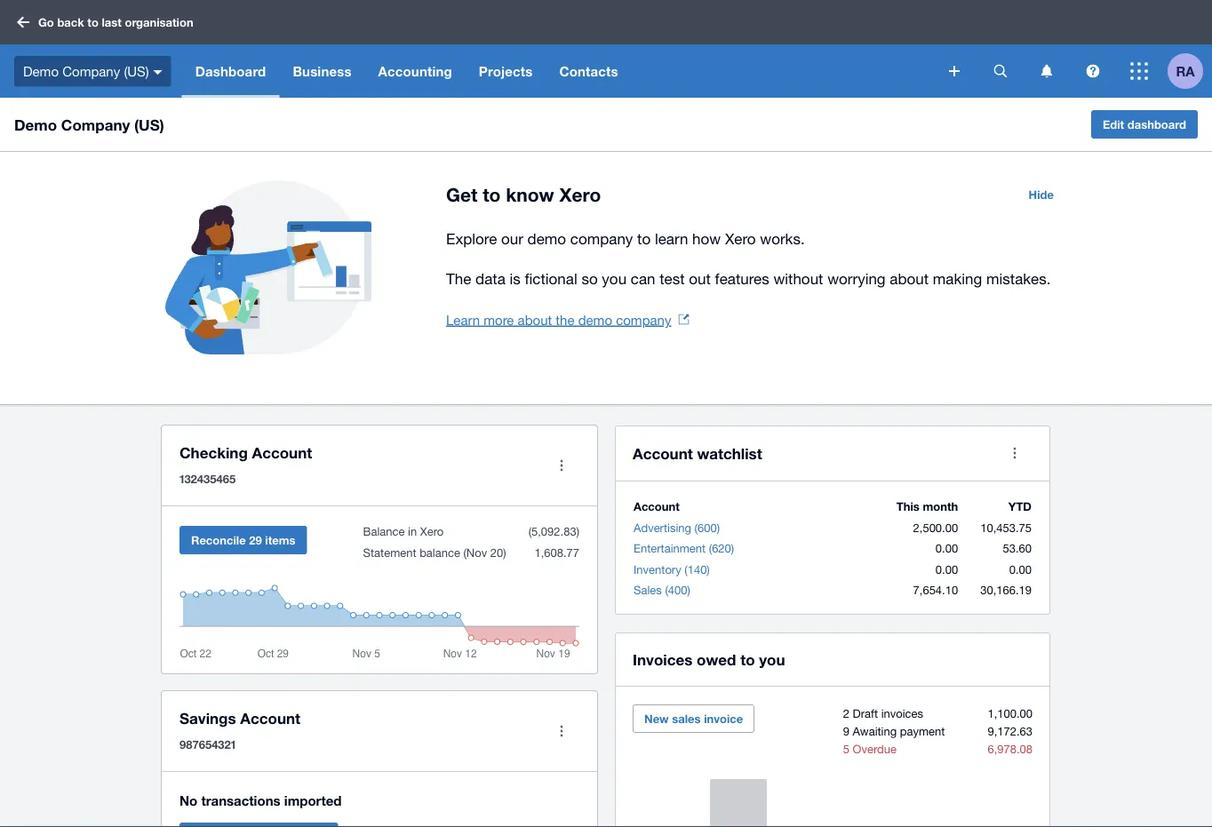 Task type: describe. For each thing, give the bounding box(es) containing it.
5
[[844, 743, 850, 756]]

new sales invoice
[[645, 712, 744, 726]]

overdue
[[853, 743, 897, 756]]

ra
[[1177, 63, 1196, 79]]

0 horizontal spatial xero
[[420, 525, 444, 538]]

banner containing dashboard
[[0, 0, 1213, 98]]

xero inside intro banner body element
[[726, 230, 756, 248]]

manage menu toggle image
[[544, 714, 580, 750]]

inventory
[[634, 563, 682, 577]]

know
[[506, 184, 555, 206]]

the
[[556, 312, 575, 328]]

navigation inside banner
[[182, 44, 937, 98]]

edit
[[1103, 117, 1125, 131]]

132435465
[[180, 472, 236, 486]]

2 draft invoices link
[[844, 707, 924, 721]]

person setting up the dashboard image
[[91, 181, 446, 376]]

(us) inside "demo company (us)" popup button
[[124, 63, 149, 79]]

account watchlist
[[633, 445, 763, 462]]

1 vertical spatial company
[[61, 116, 130, 133]]

imported
[[284, 793, 342, 809]]

edit dashboard button
[[1092, 110, 1199, 139]]

entertainment
[[634, 542, 706, 556]]

0 horizontal spatial about
[[518, 312, 552, 328]]

invoices owed to you
[[633, 651, 786, 669]]

dashboard link
[[182, 44, 280, 98]]

manage menu toggle image
[[544, 448, 580, 484]]

7,654.10
[[914, 584, 959, 598]]

6,978.08
[[988, 743, 1033, 756]]

reconcile 29 items
[[191, 534, 296, 547]]

1,100.00 link
[[988, 707, 1033, 721]]

1 vertical spatial demo
[[579, 312, 613, 328]]

0.00 link down 53.60 "link"
[[1010, 563, 1032, 577]]

1 vertical spatial company
[[616, 312, 672, 328]]

7,654.10 link
[[914, 584, 959, 598]]

go
[[38, 15, 54, 29]]

statement
[[363, 546, 417, 560]]

projects
[[479, 63, 533, 79]]

to inside intro banner body element
[[638, 230, 651, 248]]

demo inside popup button
[[23, 63, 59, 79]]

checking
[[180, 444, 248, 462]]

advertising
[[634, 521, 692, 535]]

explore our demo company to learn how xero works.
[[446, 230, 805, 248]]

(nov
[[464, 546, 487, 560]]

1 horizontal spatial svg image
[[950, 66, 960, 76]]

reconcile
[[191, 534, 246, 547]]

watchlist overflow menu toggle image
[[998, 436, 1033, 471]]

1,608.77
[[532, 546, 580, 560]]

payment
[[901, 725, 946, 739]]

(620)
[[709, 542, 735, 556]]

learn
[[446, 312, 480, 328]]

2
[[844, 707, 850, 721]]

ytd
[[1009, 500, 1032, 514]]

company inside popup button
[[62, 63, 120, 79]]

(400)
[[665, 584, 691, 598]]

mistakes.
[[987, 270, 1051, 288]]

(600)
[[695, 521, 720, 535]]

5 overdue
[[844, 743, 897, 756]]

projects button
[[466, 44, 546, 98]]

how
[[693, 230, 721, 248]]

balance
[[363, 525, 405, 538]]

1 vertical spatial demo company (us)
[[14, 116, 164, 133]]

9,172.63 link
[[988, 725, 1033, 739]]

9,172.63
[[988, 725, 1033, 739]]

about inside intro banner body element
[[890, 270, 929, 288]]

is
[[510, 270, 521, 288]]

contacts button
[[546, 44, 632, 98]]

ra button
[[1168, 44, 1213, 98]]

advertising (600) link
[[634, 521, 720, 535]]

so
[[582, 270, 598, 288]]

this month
[[897, 500, 959, 514]]

0.00 for 53.60
[[936, 542, 959, 556]]

worrying
[[828, 270, 886, 288]]

invoice
[[704, 712, 744, 726]]

6,978.08 link
[[988, 743, 1033, 756]]

month
[[923, 500, 959, 514]]

account left watchlist
[[633, 445, 693, 462]]

30,166.19
[[981, 584, 1032, 598]]

1 horizontal spatial you
[[760, 651, 786, 669]]

accounting button
[[365, 44, 466, 98]]

entertainment (620) link
[[634, 542, 735, 556]]

sales
[[673, 712, 701, 726]]

new sales invoice button
[[633, 705, 755, 734]]

invoices
[[633, 651, 693, 669]]

invoices owed to you link
[[633, 647, 786, 672]]

savings account
[[180, 710, 301, 727]]

account right checking
[[252, 444, 312, 462]]

1,100.00
[[988, 707, 1033, 721]]

account right savings
[[240, 710, 301, 727]]

0.00 link for 53.60
[[936, 542, 959, 556]]

inventory (140)
[[634, 563, 710, 577]]

you inside intro banner body element
[[602, 270, 627, 288]]

without
[[774, 270, 824, 288]]

more
[[484, 312, 514, 328]]

svg image inside go back to last organisation link
[[17, 16, 29, 28]]

9 awaiting payment
[[844, 725, 946, 739]]

works.
[[761, 230, 805, 248]]

hide
[[1029, 188, 1055, 201]]



Task type: vqa. For each thing, say whether or not it's contained in the screenshot.
the Accounts WatchList options image
no



Task type: locate. For each thing, give the bounding box(es) containing it.
accounting
[[378, 63, 452, 79]]

(us) down "demo company (us)" popup button
[[134, 116, 164, 133]]

0 horizontal spatial svg image
[[154, 70, 162, 74]]

company
[[571, 230, 633, 248], [616, 312, 672, 328]]

back
[[57, 15, 84, 29]]

sales (400)
[[634, 584, 691, 598]]

29
[[249, 534, 262, 547]]

making
[[934, 270, 983, 288]]

data
[[476, 270, 506, 288]]

2,500.00 link
[[914, 521, 959, 535]]

dashboard
[[1128, 117, 1187, 131]]

go back to last organisation link
[[11, 6, 204, 38]]

demo company (us)
[[23, 63, 149, 79], [14, 116, 164, 133]]

business
[[293, 63, 352, 79]]

2 horizontal spatial xero
[[726, 230, 756, 248]]

0.00 link
[[936, 542, 959, 556], [936, 563, 959, 577], [1010, 563, 1032, 577]]

navigation
[[182, 44, 937, 98]]

2 horizontal spatial svg image
[[1042, 64, 1053, 78]]

features
[[715, 270, 770, 288]]

to left 'last'
[[87, 15, 99, 29]]

2 vertical spatial xero
[[420, 525, 444, 538]]

items
[[265, 534, 296, 547]]

demo
[[528, 230, 567, 248], [579, 312, 613, 328]]

0.00 link for 0.00
[[936, 563, 959, 577]]

sales (400) link
[[634, 584, 691, 598]]

you
[[602, 270, 627, 288], [760, 651, 786, 669]]

no transactions imported
[[180, 793, 342, 809]]

owed
[[697, 651, 737, 669]]

watchlist
[[698, 445, 763, 462]]

0 vertical spatial you
[[602, 270, 627, 288]]

advertising (600)
[[634, 521, 720, 535]]

1 vertical spatial about
[[518, 312, 552, 328]]

in
[[408, 525, 417, 538]]

awaiting
[[853, 725, 897, 739]]

company down "demo company (us)" popup button
[[61, 116, 130, 133]]

2,500.00
[[914, 521, 959, 535]]

1 vertical spatial (us)
[[134, 116, 164, 133]]

0.00
[[936, 542, 959, 556], [936, 563, 959, 577], [1010, 563, 1032, 577]]

10,453.75
[[981, 521, 1032, 535]]

0 vertical spatial demo company (us)
[[23, 63, 149, 79]]

to right get
[[483, 184, 501, 206]]

test
[[660, 270, 685, 288]]

demo company (us) button
[[0, 44, 182, 98]]

0.00 down 2,500.00 link
[[936, 542, 959, 556]]

0 vertical spatial xero
[[560, 184, 601, 206]]

invoices
[[882, 707, 924, 721]]

0.00 down 53.60 "link"
[[1010, 563, 1032, 577]]

account
[[252, 444, 312, 462], [633, 445, 693, 462], [634, 500, 680, 514], [240, 710, 301, 727]]

0.00 link up 7,654.10 link at the right bottom of the page
[[936, 563, 959, 577]]

learn more about the demo company
[[446, 312, 672, 328]]

1 horizontal spatial demo
[[579, 312, 613, 328]]

xero right know
[[560, 184, 601, 206]]

demo company (us) inside popup button
[[23, 63, 149, 79]]

0 vertical spatial (us)
[[124, 63, 149, 79]]

sales
[[634, 584, 662, 598]]

edit dashboard
[[1103, 117, 1187, 131]]

company left opens in a new tab image
[[616, 312, 672, 328]]

you right owed
[[760, 651, 786, 669]]

draft
[[853, 707, 879, 721]]

svg image
[[17, 16, 29, 28], [1131, 62, 1149, 80], [995, 64, 1008, 78], [1087, 64, 1100, 78]]

transactions
[[201, 793, 281, 809]]

0 vertical spatial company
[[571, 230, 633, 248]]

1 vertical spatial you
[[760, 651, 786, 669]]

0.00 link down 2,500.00 link
[[936, 542, 959, 556]]

svg image inside "demo company (us)" popup button
[[154, 70, 162, 74]]

account watchlist link
[[633, 441, 763, 466]]

1 vertical spatial xero
[[726, 230, 756, 248]]

get to know xero
[[446, 184, 601, 206]]

can
[[631, 270, 656, 288]]

53.60
[[1003, 542, 1032, 556]]

last
[[102, 15, 122, 29]]

account up advertising
[[634, 500, 680, 514]]

0 vertical spatial demo
[[528, 230, 567, 248]]

the data is fictional so you can test out features without worrying about making mistakes.
[[446, 270, 1051, 288]]

you right so
[[602, 270, 627, 288]]

to
[[87, 15, 99, 29], [483, 184, 501, 206], [638, 230, 651, 248], [741, 651, 755, 669]]

30,166.19 link
[[981, 584, 1032, 598]]

balance
[[420, 546, 461, 560]]

demo right the
[[579, 312, 613, 328]]

demo company (us) down back
[[23, 63, 149, 79]]

xero right how
[[726, 230, 756, 248]]

our
[[502, 230, 524, 248]]

xero
[[560, 184, 601, 206], [726, 230, 756, 248], [420, 525, 444, 538]]

1 vertical spatial demo
[[14, 116, 57, 133]]

company inside intro banner body element
[[571, 230, 633, 248]]

company up so
[[571, 230, 633, 248]]

987654321
[[180, 738, 236, 752]]

new
[[645, 712, 669, 726]]

xero right in
[[420, 525, 444, 538]]

to right owed
[[741, 651, 755, 669]]

5 overdue link
[[844, 743, 897, 756]]

no
[[180, 793, 198, 809]]

0 horizontal spatial demo
[[528, 230, 567, 248]]

demo right our
[[528, 230, 567, 248]]

(us) down go back to last organisation on the left
[[124, 63, 149, 79]]

demo
[[23, 63, 59, 79], [14, 116, 57, 133]]

0 horizontal spatial you
[[602, 270, 627, 288]]

reconcile 29 items button
[[180, 526, 307, 555]]

0 vertical spatial about
[[890, 270, 929, 288]]

the
[[446, 270, 472, 288]]

about
[[890, 270, 929, 288], [518, 312, 552, 328]]

opens in a new tab image
[[679, 314, 690, 325]]

navigation containing dashboard
[[182, 44, 937, 98]]

demo down 'go' on the left top of page
[[23, 63, 59, 79]]

demo company (us) down "demo company (us)" popup button
[[14, 116, 164, 133]]

contacts
[[560, 63, 619, 79]]

intro banner body element
[[446, 227, 1065, 292]]

53.60 link
[[1003, 542, 1032, 556]]

0 vertical spatial company
[[62, 63, 120, 79]]

10,453.75 link
[[981, 521, 1032, 535]]

business button
[[280, 44, 365, 98]]

banner
[[0, 0, 1213, 98]]

1 horizontal spatial about
[[890, 270, 929, 288]]

get
[[446, 184, 478, 206]]

svg image
[[1042, 64, 1053, 78], [950, 66, 960, 76], [154, 70, 162, 74]]

to left learn
[[638, 230, 651, 248]]

9
[[844, 725, 850, 739]]

inventory (140) link
[[634, 563, 710, 577]]

2 draft invoices
[[844, 707, 924, 721]]

statement balance (nov 20)
[[363, 546, 507, 560]]

demo down "demo company (us)" popup button
[[14, 116, 57, 133]]

(140)
[[685, 563, 710, 577]]

company down go back to last organisation link
[[62, 63, 120, 79]]

about left the
[[518, 312, 552, 328]]

0.00 up 7,654.10 link at the right bottom of the page
[[936, 563, 959, 577]]

1 horizontal spatial xero
[[560, 184, 601, 206]]

0 vertical spatial demo
[[23, 63, 59, 79]]

out
[[689, 270, 711, 288]]

demo inside intro banner body element
[[528, 230, 567, 248]]

0.00 for 0.00
[[936, 563, 959, 577]]

savings
[[180, 710, 236, 727]]

about left making
[[890, 270, 929, 288]]



